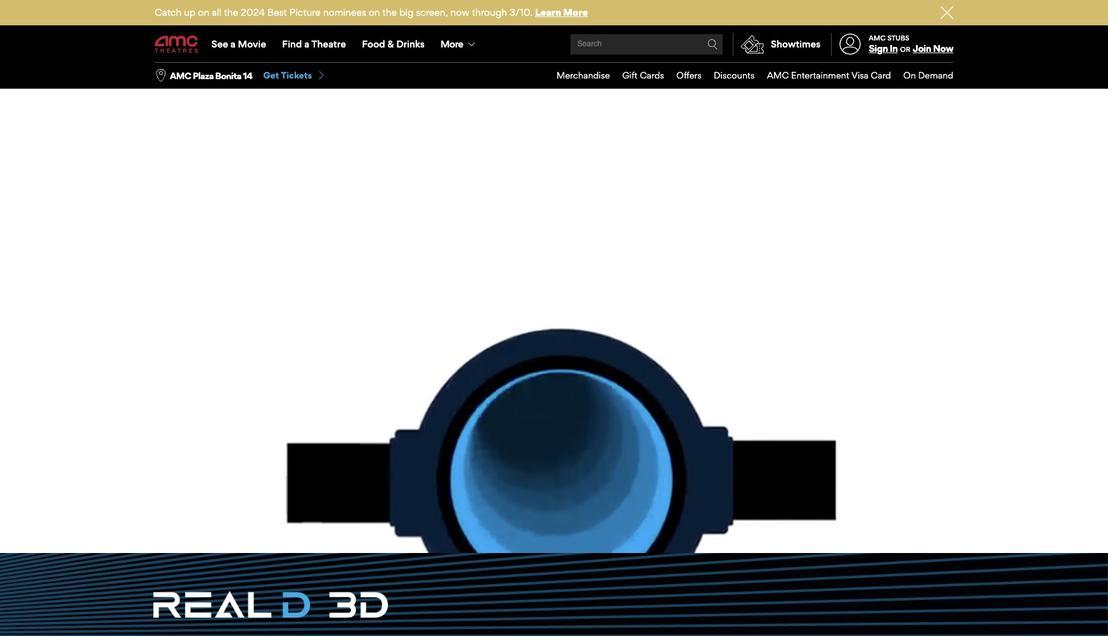 Task type: describe. For each thing, give the bounding box(es) containing it.
user profile image
[[833, 34, 868, 55]]

search the AMC website text field
[[576, 40, 708, 49]]

join now button
[[913, 43, 954, 55]]

gift
[[622, 70, 638, 81]]

join
[[913, 43, 931, 55]]

2 the from the left
[[383, 6, 397, 18]]

picture
[[289, 6, 321, 18]]

showtimes
[[771, 38, 821, 50]]

more inside button
[[441, 38, 463, 50]]

visa
[[852, 70, 869, 81]]

all
[[212, 6, 221, 18]]

find a theatre link
[[274, 27, 354, 62]]

merchandise link
[[544, 63, 610, 89]]

big
[[399, 6, 414, 18]]

nominees
[[323, 6, 366, 18]]

amc entertainment visa card
[[767, 70, 891, 81]]

showtimes link
[[733, 33, 821, 56]]

demand
[[919, 70, 954, 81]]

catch up on all the 2024 best picture nominees on the big screen, now through 3/10. learn more
[[155, 6, 588, 18]]

get tickets
[[263, 70, 312, 81]]

see a movie
[[212, 38, 266, 50]]

on demand
[[904, 70, 954, 81]]

discounts
[[714, 70, 755, 81]]

offers
[[677, 70, 702, 81]]

amc for bonita
[[170, 70, 191, 81]]

card
[[871, 70, 891, 81]]

sign
[[869, 43, 888, 55]]

see
[[212, 38, 228, 50]]

14
[[243, 70, 253, 81]]

on demand link
[[891, 63, 954, 89]]

on
[[904, 70, 916, 81]]

now
[[933, 43, 954, 55]]

up
[[184, 6, 196, 18]]

best
[[267, 6, 287, 18]]

see a movie link
[[204, 27, 274, 62]]

find a theatre
[[282, 38, 346, 50]]

a for movie
[[231, 38, 236, 50]]

0 vertical spatial more
[[563, 6, 588, 18]]

gift cards
[[622, 70, 664, 81]]

amc for visa
[[767, 70, 789, 81]]

get tickets link
[[263, 70, 326, 82]]

2024
[[241, 6, 265, 18]]

drinks
[[396, 38, 425, 50]]

sign in button
[[869, 43, 898, 55]]

&
[[388, 38, 394, 50]]

sign in or join amc stubs element
[[831, 27, 954, 62]]



Task type: locate. For each thing, give the bounding box(es) containing it.
on left all
[[198, 6, 209, 18]]

menu
[[155, 27, 954, 62], [544, 63, 954, 89]]

more down now
[[441, 38, 463, 50]]

1 vertical spatial menu
[[544, 63, 954, 89]]

on
[[198, 6, 209, 18], [369, 6, 380, 18]]

tickets
[[281, 70, 312, 81]]

the left big
[[383, 6, 397, 18]]

stubs
[[888, 34, 910, 42]]

amc inside 'amc stubs sign in or join now'
[[869, 34, 886, 42]]

0 horizontal spatial on
[[198, 6, 209, 18]]

get
[[263, 70, 279, 81]]

1 horizontal spatial more
[[563, 6, 588, 18]]

bonita
[[215, 70, 241, 81]]

0 horizontal spatial the
[[224, 6, 238, 18]]

amc
[[869, 34, 886, 42], [767, 70, 789, 81], [170, 70, 191, 81]]

a
[[231, 38, 236, 50], [304, 38, 309, 50]]

dialog
[[0, 0, 1108, 637]]

amc plaza bonita 14
[[170, 70, 253, 81]]

a for theatre
[[304, 38, 309, 50]]

amc left plaza
[[170, 70, 191, 81]]

amc inside button
[[170, 70, 191, 81]]

food & drinks link
[[354, 27, 433, 62]]

more button
[[433, 27, 486, 62]]

1 horizontal spatial on
[[369, 6, 380, 18]]

menu containing more
[[155, 27, 954, 62]]

amc entertainment visa card link
[[755, 63, 891, 89]]

gift cards link
[[610, 63, 664, 89]]

0 horizontal spatial a
[[231, 38, 236, 50]]

1 on from the left
[[198, 6, 209, 18]]

1 a from the left
[[231, 38, 236, 50]]

amc stubs sign in or join now
[[869, 34, 954, 55]]

menu down learn
[[155, 27, 954, 62]]

close this dialog image
[[1086, 612, 1099, 625]]

2 on from the left
[[369, 6, 380, 18]]

learn
[[535, 6, 561, 18]]

showtimes image
[[734, 33, 771, 56]]

or
[[900, 45, 911, 54]]

3/10.
[[510, 6, 533, 18]]

amc up sign
[[869, 34, 886, 42]]

2 a from the left
[[304, 38, 309, 50]]

discounts link
[[702, 63, 755, 89]]

food
[[362, 38, 385, 50]]

submit search icon image
[[708, 39, 718, 49]]

a right find
[[304, 38, 309, 50]]

1 horizontal spatial the
[[383, 6, 397, 18]]

entertainment
[[791, 70, 850, 81]]

amc logo image
[[155, 36, 199, 53], [155, 36, 199, 53]]

movie
[[238, 38, 266, 50]]

food & drinks
[[362, 38, 425, 50]]

a right see at the left
[[231, 38, 236, 50]]

the right all
[[224, 6, 238, 18]]

screen,
[[416, 6, 448, 18]]

on right nominees
[[369, 6, 380, 18]]

theatre
[[311, 38, 346, 50]]

0 horizontal spatial more
[[441, 38, 463, 50]]

menu down showtimes image
[[544, 63, 954, 89]]

amc down the showtimes link
[[767, 70, 789, 81]]

more
[[563, 6, 588, 18], [441, 38, 463, 50]]

amc inside 'link'
[[767, 70, 789, 81]]

0 vertical spatial menu
[[155, 27, 954, 62]]

more right learn
[[563, 6, 588, 18]]

1 vertical spatial more
[[441, 38, 463, 50]]

now
[[451, 6, 470, 18]]

1 horizontal spatial amc
[[767, 70, 789, 81]]

2 horizontal spatial amc
[[869, 34, 886, 42]]

menu containing merchandise
[[544, 63, 954, 89]]

amc for sign
[[869, 34, 886, 42]]

1 the from the left
[[224, 6, 238, 18]]

offers link
[[664, 63, 702, 89]]

learn more link
[[535, 6, 588, 18]]

in
[[890, 43, 898, 55]]

cards
[[640, 70, 664, 81]]

find
[[282, 38, 302, 50]]

the
[[224, 6, 238, 18], [383, 6, 397, 18]]

catch
[[155, 6, 182, 18]]

through
[[472, 6, 507, 18]]

reald 3d image
[[153, 591, 388, 618]]

amc plaza bonita 14 button
[[170, 70, 253, 82]]

plaza
[[193, 70, 214, 81]]

0 horizontal spatial amc
[[170, 70, 191, 81]]

merchandise
[[557, 70, 610, 81]]

1 horizontal spatial a
[[304, 38, 309, 50]]



Task type: vqa. For each thing, say whether or not it's contained in the screenshot.
Our Company
no



